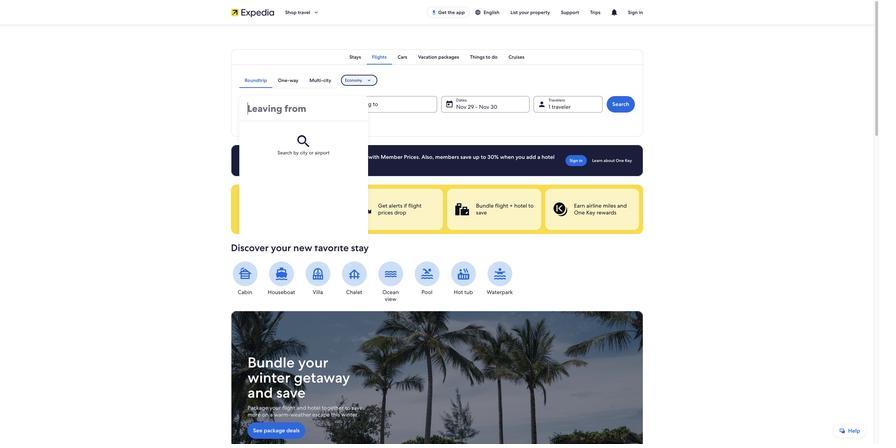 Task type: describe. For each thing, give the bounding box(es) containing it.
bundle flight + hotel to save
[[476, 202, 534, 217]]

a inside "bundle your winter getaway and save package your flight and hotel together to save more on a warm-weather escape this winter."
[[270, 412, 273, 419]]

earn
[[574, 202, 585, 210]]

see package deals link
[[248, 423, 305, 440]]

save inside bundle flight + hotel to save
[[476, 209, 487, 217]]

one-way link
[[273, 73, 304, 88]]

alerts
[[389, 202, 403, 210]]

shop travel button
[[280, 4, 325, 21]]

tab list containing stays
[[231, 49, 644, 65]]

roundtrip link
[[239, 73, 273, 88]]

small image
[[475, 9, 481, 15]]

member
[[381, 154, 403, 161]]

tub
[[465, 289, 473, 296]]

bundle for your
[[248, 354, 295, 373]]

villa
[[313, 289, 323, 296]]

list
[[511, 9, 518, 15]]

get alerts if flight prices drop
[[378, 202, 422, 217]]

30%
[[488, 154, 499, 161]]

cruises
[[509, 54, 525, 60]]

sign in inside 'link'
[[570, 158, 583, 164]]

property
[[531, 9, 551, 15]]

list your property
[[511, 9, 551, 15]]

package
[[248, 405, 268, 412]]

trailing image
[[313, 9, 320, 15]]

discover
[[231, 242, 269, 254]]

this
[[331, 412, 340, 419]]

villa button
[[304, 262, 332, 296]]

hotel inside save 10% or more on over 100,000 hotels with member prices. also, members save up to 30% when you add a hotel to a flight
[[542, 154, 555, 161]]

english
[[484, 9, 500, 15]]

1 out of 3 element
[[349, 189, 443, 230]]

packages
[[439, 54, 460, 60]]

save 10% or more on over 100,000 hotels with member prices. also, members save up to 30% when you add a hotel to a flight
[[263, 154, 555, 168]]

car
[[317, 120, 324, 126]]

learn
[[593, 158, 603, 164]]

1
[[549, 103, 551, 111]]

vacation packages link
[[413, 49, 465, 65]]

hot tub button
[[450, 262, 478, 296]]

to left 10%
[[263, 161, 268, 168]]

the
[[448, 9, 455, 15]]

about
[[604, 158, 615, 164]]

earn airline miles and one key rewards
[[574, 202, 627, 217]]

trips link
[[585, 6, 607, 19]]

sign in button
[[623, 4, 649, 21]]

Leaving from text field
[[239, 96, 368, 121]]

new
[[294, 242, 313, 254]]

get the app link
[[427, 7, 470, 18]]

1 traveler button
[[534, 96, 603, 113]]

bundle for flight
[[476, 202, 494, 210]]

2 nov from the left
[[480, 103, 490, 111]]

ocean view button
[[377, 262, 405, 303]]

travel sale activities deals image
[[231, 311, 644, 445]]

also,
[[422, 154, 434, 161]]

hotel inside bundle flight + hotel to save
[[515, 202, 527, 210]]

economy button
[[341, 75, 378, 86]]

way
[[290, 77, 299, 84]]

hot
[[454, 289, 463, 296]]

waterpark
[[487, 289, 513, 296]]

you
[[516, 154, 525, 161]]

search for search by city or airport
[[278, 150, 293, 156]]

sign in inside dropdown button
[[629, 9, 644, 15]]

shop
[[285, 9, 297, 15]]

stays link
[[344, 49, 367, 65]]

sign in link
[[566, 155, 587, 166]]

save
[[263, 154, 275, 161]]

in inside dropdown button
[[640, 9, 644, 15]]

vacation
[[419, 54, 438, 60]]

tab list containing roundtrip
[[239, 73, 337, 88]]

hot tub
[[454, 289, 473, 296]]

stay for discover your new favorite stay
[[351, 242, 369, 254]]

flight inside get alerts if flight prices drop
[[409, 202, 422, 210]]

get for get the app
[[439, 9, 447, 15]]

getaway
[[294, 369, 350, 388]]

see
[[253, 428, 263, 435]]

one inside earn airline miles and one key rewards
[[574, 209, 585, 217]]

multi-city
[[310, 77, 332, 84]]

add for add a car
[[303, 120, 312, 126]]

0 horizontal spatial and
[[248, 384, 273, 403]]

on inside "bundle your winter getaway and save package your flight and hotel together to save more on a warm-weather escape this winter."
[[262, 412, 269, 419]]

flights
[[372, 54, 387, 60]]

discover your new favorite stay
[[231, 242, 369, 254]]

drop
[[394, 209, 407, 217]]

learn about one key link
[[590, 155, 635, 166]]

bundle your winter getaway and save main content
[[0, 25, 875, 445]]

get the app
[[439, 9, 465, 15]]

29
[[468, 103, 474, 111]]

together
[[322, 405, 344, 412]]

houseboat
[[268, 289, 295, 296]]

your for discover
[[271, 242, 291, 254]]

add a car
[[303, 120, 324, 126]]

prices
[[378, 209, 393, 217]]

hotel inside "bundle your winter getaway and save package your flight and hotel together to save more on a warm-weather escape this winter."
[[308, 405, 321, 412]]

miles
[[603, 202, 616, 210]]

1 nov from the left
[[457, 103, 467, 111]]

pool button
[[413, 262, 442, 296]]

do
[[492, 54, 498, 60]]

pool
[[422, 289, 433, 296]]

nov 29 - nov 30
[[457, 103, 498, 111]]

support link
[[556, 6, 585, 19]]

ocean
[[383, 289, 399, 296]]

when
[[501, 154, 515, 161]]



Task type: locate. For each thing, give the bounding box(es) containing it.
more inside "bundle your winter getaway and save package your flight and hotel together to save more on a warm-weather escape this winter."
[[248, 412, 261, 419]]

1 vertical spatial one
[[574, 209, 585, 217]]

stay right favorite
[[351, 242, 369, 254]]

1 horizontal spatial key
[[626, 158, 633, 164]]

save inside save 10% or more on over 100,000 hotels with member prices. also, members save up to 30% when you add a hotel to a flight
[[461, 154, 472, 161]]

flight down search by city or airport
[[274, 161, 287, 168]]

2 horizontal spatial and
[[618, 202, 627, 210]]

save
[[461, 154, 472, 161], [476, 209, 487, 217], [276, 384, 306, 403], [352, 405, 363, 412]]

1 traveler
[[549, 103, 571, 111]]

a left warm-
[[270, 412, 273, 419]]

communication center icon image
[[611, 8, 619, 16]]

rewards
[[597, 209, 617, 217]]

1 horizontal spatial one
[[616, 158, 625, 164]]

add
[[248, 120, 258, 126], [303, 120, 312, 126]]

search
[[613, 101, 630, 108], [278, 150, 293, 156]]

search inside button
[[613, 101, 630, 108]]

1 horizontal spatial add
[[303, 120, 312, 126]]

bundle your winter getaway and save package your flight and hotel together to save more on a warm-weather escape this winter.
[[248, 354, 363, 419]]

1 vertical spatial sign
[[570, 158, 579, 164]]

cars link
[[393, 49, 413, 65]]

nov left 29
[[457, 103, 467, 111]]

cars
[[398, 54, 408, 60]]

see package deals
[[253, 428, 300, 435]]

0 vertical spatial bundle
[[476, 202, 494, 210]]

stay right "place"
[[281, 120, 290, 126]]

to right the +
[[529, 202, 534, 210]]

traveler
[[552, 103, 571, 111]]

add
[[527, 154, 537, 161]]

to left the do
[[486, 54, 491, 60]]

cabin button
[[231, 262, 259, 296]]

save up warm-
[[276, 384, 306, 403]]

nov
[[457, 103, 467, 111], [480, 103, 490, 111]]

and inside earn airline miles and one key rewards
[[618, 202, 627, 210]]

0 horizontal spatial in
[[580, 158, 583, 164]]

0 vertical spatial on
[[309, 154, 315, 161]]

1 vertical spatial and
[[248, 384, 273, 403]]

0 vertical spatial search
[[613, 101, 630, 108]]

0 vertical spatial sign in
[[629, 9, 644, 15]]

trips
[[591, 9, 601, 15]]

bundle inside bundle flight + hotel to save
[[476, 202, 494, 210]]

up
[[473, 154, 480, 161]]

1 horizontal spatial on
[[309, 154, 315, 161]]

expedia logo image
[[231, 8, 274, 17]]

1 vertical spatial sign in
[[570, 158, 583, 164]]

members
[[436, 154, 460, 161]]

key inside earn airline miles and one key rewards
[[587, 209, 596, 217]]

1 horizontal spatial more
[[294, 154, 307, 161]]

key right earn
[[587, 209, 596, 217]]

to inside bundle flight + hotel to save
[[529, 202, 534, 210]]

flight left the +
[[495, 202, 509, 210]]

one left airline
[[574, 209, 585, 217]]

to right this
[[345, 405, 350, 412]]

100,000
[[329, 154, 351, 161]]

your for list
[[519, 9, 530, 15]]

nov right -
[[480, 103, 490, 111]]

with
[[369, 154, 380, 161]]

one
[[616, 158, 625, 164], [574, 209, 585, 217]]

1 vertical spatial tab list
[[239, 73, 337, 88]]

city
[[324, 77, 332, 84], [300, 150, 308, 156]]

things to do link
[[465, 49, 504, 65]]

1 horizontal spatial in
[[640, 9, 644, 15]]

get left alerts
[[378, 202, 388, 210]]

search for search
[[613, 101, 630, 108]]

search by city or airport
[[278, 150, 330, 156]]

2 vertical spatial and
[[297, 405, 306, 412]]

0 horizontal spatial search
[[278, 150, 293, 156]]

and
[[618, 202, 627, 210], [248, 384, 273, 403], [297, 405, 306, 412]]

1 vertical spatial bundle
[[248, 354, 295, 373]]

winter
[[248, 369, 290, 388]]

in right 'communication center icon' on the right top of the page
[[640, 9, 644, 15]]

to inside things to do link
[[486, 54, 491, 60]]

ocean view
[[383, 289, 399, 303]]

search button
[[607, 96, 635, 113]]

your for bundle
[[298, 354, 328, 373]]

learn about one key
[[593, 158, 633, 164]]

2 horizontal spatial hotel
[[542, 154, 555, 161]]

1 vertical spatial on
[[262, 412, 269, 419]]

multi-city link
[[304, 73, 337, 88]]

2 out of 3 element
[[447, 189, 541, 230]]

on left warm-
[[262, 412, 269, 419]]

hotel
[[542, 154, 555, 161], [515, 202, 527, 210], [308, 405, 321, 412]]

+
[[510, 202, 513, 210]]

2 add from the left
[[303, 120, 312, 126]]

1 vertical spatial get
[[378, 202, 388, 210]]

0 horizontal spatial sign in
[[570, 158, 583, 164]]

tab list
[[231, 49, 644, 65], [239, 73, 337, 88]]

add a place to stay
[[248, 120, 290, 126]]

warm-
[[274, 412, 291, 419]]

bundle
[[476, 202, 494, 210], [248, 354, 295, 373]]

or inside save 10% or more on over 100,000 hotels with member prices. also, members save up to 30% when you add a hotel to a flight
[[287, 154, 293, 161]]

prices.
[[404, 154, 421, 161]]

0 vertical spatial hotel
[[542, 154, 555, 161]]

houseboat button
[[268, 262, 296, 296]]

app
[[457, 9, 465, 15]]

list your property link
[[506, 6, 556, 19]]

3 out of 3 element
[[546, 189, 640, 230]]

0 vertical spatial in
[[640, 9, 644, 15]]

add left "place"
[[248, 120, 258, 126]]

a right add
[[538, 154, 541, 161]]

one right about
[[616, 158, 625, 164]]

things to do
[[471, 54, 498, 60]]

flight right the if
[[409, 202, 422, 210]]

or left the by
[[287, 154, 293, 161]]

1 vertical spatial in
[[580, 158, 583, 164]]

to right the up
[[481, 154, 487, 161]]

1 vertical spatial key
[[587, 209, 596, 217]]

or
[[309, 150, 314, 156], [287, 154, 293, 161]]

0 vertical spatial stay
[[281, 120, 290, 126]]

flight inside bundle flight + hotel to save
[[495, 202, 509, 210]]

sign in left learn
[[570, 158, 583, 164]]

1 horizontal spatial get
[[439, 9, 447, 15]]

city left economy
[[324, 77, 332, 84]]

to inside "bundle your winter getaway and save package your flight and hotel together to save more on a warm-weather escape this winter."
[[345, 405, 350, 412]]

1 vertical spatial more
[[248, 412, 261, 419]]

weather
[[291, 412, 311, 419]]

a left car
[[313, 120, 316, 126]]

flight inside "bundle your winter getaway and save package your flight and hotel together to save more on a warm-weather escape this winter."
[[282, 405, 295, 412]]

a left 10%
[[269, 161, 272, 168]]

get
[[439, 9, 447, 15], [378, 202, 388, 210]]

sign right 'communication center icon' on the right top of the page
[[629, 9, 638, 15]]

0 horizontal spatial key
[[587, 209, 596, 217]]

1 horizontal spatial bundle
[[476, 202, 494, 210]]

and right miles
[[618, 202, 627, 210]]

travel
[[298, 9, 311, 15]]

1 horizontal spatial stay
[[351, 242, 369, 254]]

on inside save 10% or more on over 100,000 hotels with member prices. also, members save up to 30% when you add a hotel to a flight
[[309, 154, 315, 161]]

sign inside 'link'
[[570, 158, 579, 164]]

0 horizontal spatial hotel
[[308, 405, 321, 412]]

0 vertical spatial tab list
[[231, 49, 644, 65]]

1 horizontal spatial search
[[613, 101, 630, 108]]

save left the +
[[476, 209, 487, 217]]

download the app button image
[[432, 10, 437, 15]]

if
[[404, 202, 407, 210]]

in left learn
[[580, 158, 583, 164]]

one-
[[278, 77, 290, 84]]

sign inside dropdown button
[[629, 9, 638, 15]]

flight inside save 10% or more on over 100,000 hotels with member prices. also, members save up to 30% when you add a hotel to a flight
[[274, 161, 287, 168]]

chalet
[[347, 289, 363, 296]]

hotels
[[352, 154, 367, 161]]

hotel right add
[[542, 154, 555, 161]]

1 horizontal spatial sign in
[[629, 9, 644, 15]]

-
[[476, 103, 478, 111]]

bundle inside "bundle your winter getaway and save package your flight and hotel together to save more on a warm-weather escape this winter."
[[248, 354, 295, 373]]

stays
[[350, 54, 361, 60]]

1 vertical spatial search
[[278, 150, 293, 156]]

0 horizontal spatial get
[[378, 202, 388, 210]]

0 vertical spatial more
[[294, 154, 307, 161]]

more right 10%
[[294, 154, 307, 161]]

1 vertical spatial city
[[300, 150, 308, 156]]

0 vertical spatial key
[[626, 158, 633, 164]]

economy
[[345, 78, 363, 83]]

1 horizontal spatial or
[[309, 150, 314, 156]]

1 vertical spatial hotel
[[515, 202, 527, 210]]

or left airport
[[309, 150, 314, 156]]

city right the by
[[300, 150, 308, 156]]

on left "over"
[[309, 154, 315, 161]]

sign
[[629, 9, 638, 15], [570, 158, 579, 164]]

0 horizontal spatial sign
[[570, 158, 579, 164]]

0 horizontal spatial stay
[[281, 120, 290, 126]]

sign in
[[629, 9, 644, 15], [570, 158, 583, 164]]

0 vertical spatial sign
[[629, 9, 638, 15]]

more up see
[[248, 412, 261, 419]]

2 vertical spatial hotel
[[308, 405, 321, 412]]

10%
[[276, 154, 286, 161]]

view
[[385, 296, 397, 303]]

hotel right the +
[[515, 202, 527, 210]]

0 horizontal spatial on
[[262, 412, 269, 419]]

multi-
[[310, 77, 324, 84]]

add left car
[[303, 120, 312, 126]]

1 add from the left
[[248, 120, 258, 126]]

save right this
[[352, 405, 363, 412]]

cabin
[[238, 289, 253, 296]]

0 horizontal spatial bundle
[[248, 354, 295, 373]]

get inside get alerts if flight prices drop
[[378, 202, 388, 210]]

more
[[294, 154, 307, 161], [248, 412, 261, 419]]

winter.
[[342, 412, 359, 419]]

things
[[471, 54, 485, 60]]

city inside tab list
[[324, 77, 332, 84]]

and right warm-
[[297, 405, 306, 412]]

one-way
[[278, 77, 299, 84]]

0 horizontal spatial city
[[300, 150, 308, 156]]

1 horizontal spatial nov
[[480, 103, 490, 111]]

hotel left together
[[308, 405, 321, 412]]

escape
[[312, 412, 330, 419]]

to right "place"
[[275, 120, 280, 126]]

add for add a place to stay
[[248, 120, 258, 126]]

0 vertical spatial get
[[439, 9, 447, 15]]

package
[[264, 428, 285, 435]]

more inside save 10% or more on over 100,000 hotels with member prices. also, members save up to 30% when you add a hotel to a flight
[[294, 154, 307, 161]]

1 horizontal spatial and
[[297, 405, 306, 412]]

sign in right 'communication center icon' on the right top of the page
[[629, 9, 644, 15]]

1 horizontal spatial hotel
[[515, 202, 527, 210]]

30
[[491, 103, 498, 111]]

0 horizontal spatial or
[[287, 154, 293, 161]]

in inside 'link'
[[580, 158, 583, 164]]

airport
[[315, 150, 330, 156]]

0 vertical spatial and
[[618, 202, 627, 210]]

1 horizontal spatial sign
[[629, 9, 638, 15]]

key right about
[[626, 158, 633, 164]]

deals
[[287, 428, 300, 435]]

1 vertical spatial stay
[[351, 242, 369, 254]]

a left "place"
[[259, 120, 261, 126]]

stay for add a place to stay
[[281, 120, 290, 126]]

0 horizontal spatial add
[[248, 120, 258, 126]]

support
[[562, 9, 580, 15]]

and up package
[[248, 384, 273, 403]]

0 horizontal spatial one
[[574, 209, 585, 217]]

sign left learn
[[570, 158, 579, 164]]

airline
[[587, 202, 602, 210]]

flight up deals
[[282, 405, 295, 412]]

save left the up
[[461, 154, 472, 161]]

1 horizontal spatial city
[[324, 77, 332, 84]]

get for get alerts if flight prices drop
[[378, 202, 388, 210]]

0 vertical spatial one
[[616, 158, 625, 164]]

chalet button
[[340, 262, 369, 296]]

0 horizontal spatial nov
[[457, 103, 467, 111]]

0 vertical spatial city
[[324, 77, 332, 84]]

in
[[640, 9, 644, 15], [580, 158, 583, 164]]

get right the download the app button "icon"
[[439, 9, 447, 15]]

0 horizontal spatial more
[[248, 412, 261, 419]]

waterpark button
[[486, 262, 514, 296]]



Task type: vqa. For each thing, say whether or not it's contained in the screenshot.
'flight' in the Bundle flight + hotel to save
yes



